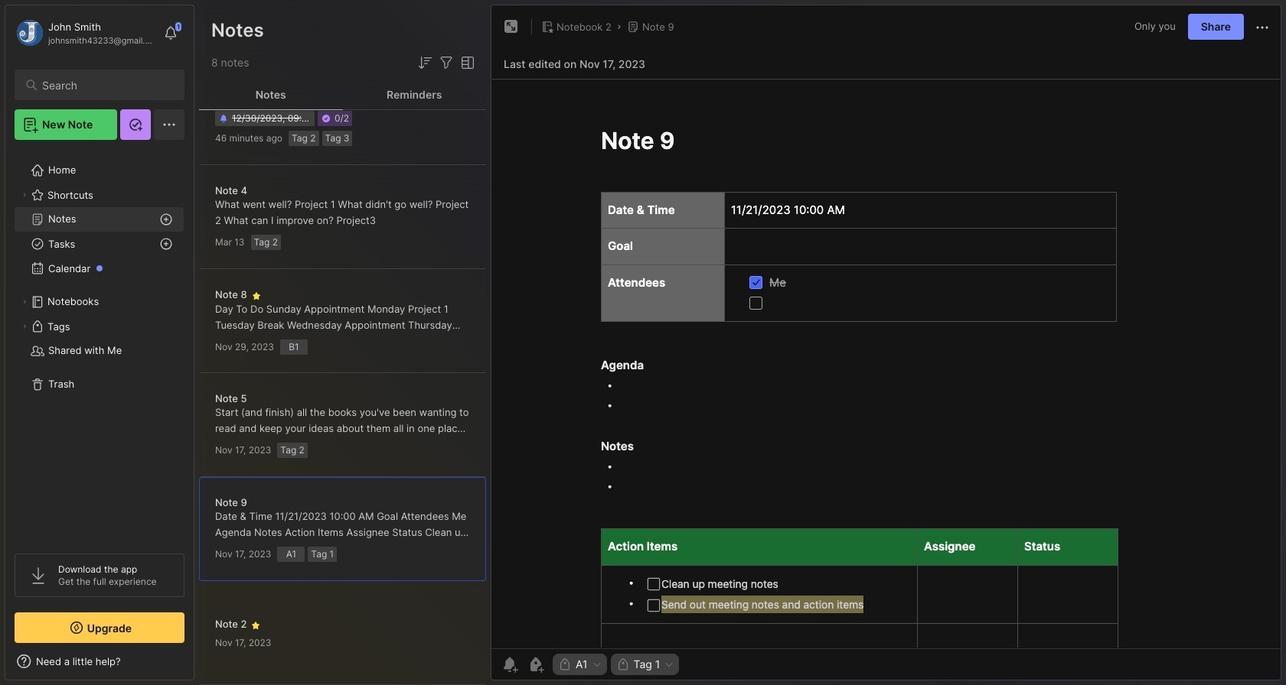 Task type: vqa. For each thing, say whether or not it's contained in the screenshot.
row group
no



Task type: describe. For each thing, give the bounding box(es) containing it.
expand notebooks image
[[20, 298, 29, 307]]

add a reminder image
[[501, 656, 519, 674]]

add filters image
[[437, 54, 455, 72]]

More actions field
[[1253, 17, 1272, 37]]

Account field
[[15, 18, 156, 48]]

Note Editor text field
[[491, 79, 1281, 649]]

expand tags image
[[20, 322, 29, 331]]

none search field inside main element
[[42, 76, 171, 94]]

expand note image
[[502, 18, 521, 36]]

click to collapse image
[[193, 658, 205, 676]]

WHAT'S NEW field
[[5, 650, 194, 674]]

View options field
[[455, 54, 477, 72]]



Task type: locate. For each thing, give the bounding box(es) containing it.
tree
[[5, 149, 194, 540]]

Search text field
[[42, 78, 171, 93]]

add tag image
[[527, 656, 545, 674]]

tree inside main element
[[5, 149, 194, 540]]

main element
[[0, 0, 199, 686]]

more actions image
[[1253, 18, 1272, 37]]

Sort options field
[[416, 54, 434, 72]]

note window element
[[491, 5, 1282, 681]]

Add filters field
[[437, 54, 455, 72]]

tab list
[[199, 80, 486, 110]]

None search field
[[42, 76, 171, 94]]



